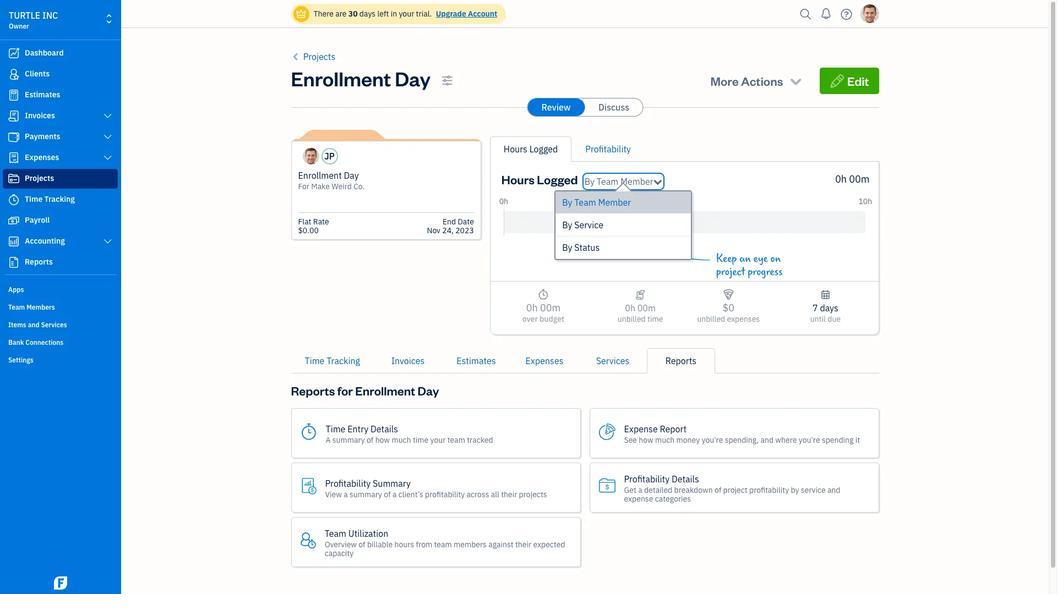 Task type: describe. For each thing, give the bounding box(es) containing it.
service
[[575, 220, 604, 231]]

payment image
[[7, 132, 20, 143]]

reports for enrollment day
[[291, 383, 439, 399]]

0 vertical spatial days
[[360, 9, 376, 19]]

your inside 'time entry details a summary of how much time your team tracked'
[[430, 435, 446, 445]]

bank connections link
[[3, 334, 118, 351]]

due
[[828, 315, 841, 324]]

by status option
[[556, 237, 691, 259]]

$0 unbilled expenses
[[698, 302, 760, 324]]

1 vertical spatial hours logged
[[502, 172, 578, 187]]

team utilization overview of billable hours from team members against their expected capacity
[[325, 529, 565, 559]]

chevrondown image
[[789, 73, 804, 89]]

edit link
[[820, 68, 879, 94]]

overview
[[325, 540, 357, 550]]

tracked
[[467, 435, 493, 445]]

by team member for list box at the top right containing by team member
[[563, 197, 631, 208]]

rate
[[313, 217, 329, 227]]

time entry details a summary of how much time your team tracked
[[326, 424, 493, 445]]

are
[[336, 9, 347, 19]]

of inside profitability summary view a summary of a client's profitability across all their projects
[[384, 490, 391, 500]]

more
[[711, 73, 739, 89]]

over
[[523, 315, 538, 324]]

2023
[[456, 226, 474, 236]]

expense image
[[7, 153, 20, 164]]

member for hours logged group by field
[[621, 176, 654, 187]]

projects inside main element
[[25, 174, 54, 183]]

expenses inside main element
[[25, 153, 59, 162]]

profitability for profitability summary view a summary of a client's profitability across all their projects
[[325, 478, 371, 489]]

Hours Logged Group By field
[[585, 175, 662, 188]]

there are 30 days left in your trial. upgrade account
[[314, 9, 498, 19]]

of inside profitability details get a detailed breakdown of project profitability by service and expense categories
[[715, 486, 722, 495]]

00m for 0h 00m unbilled time
[[638, 303, 656, 314]]

discuss
[[599, 102, 630, 113]]

expenses
[[727, 315, 760, 324]]

team inside hours logged group by field
[[597, 176, 619, 187]]

report
[[660, 424, 687, 435]]

0h 00m over budget
[[523, 302, 565, 324]]

items and services
[[8, 321, 67, 329]]

details inside profitability details get a detailed breakdown of project profitability by service and expense categories
[[672, 474, 699, 485]]

1 vertical spatial logged
[[537, 172, 578, 187]]

crown image
[[296, 8, 307, 20]]

in
[[391, 9, 397, 19]]

more actions
[[711, 73, 783, 89]]

projects button
[[291, 50, 336, 63]]

turtle inc owner
[[9, 10, 58, 30]]

main element
[[0, 0, 149, 595]]

0 vertical spatial reports link
[[3, 253, 118, 273]]

00m for 0h 00m over budget
[[540, 302, 561, 315]]

freshbooks image
[[52, 577, 69, 590]]

members
[[26, 304, 55, 312]]

until
[[811, 315, 826, 324]]

actions
[[741, 73, 783, 89]]

1 horizontal spatial a
[[393, 490, 397, 500]]

across
[[467, 490, 489, 500]]

summary
[[373, 478, 411, 489]]

their inside team utilization overview of billable hours from team members against their expected capacity
[[516, 540, 532, 550]]

go to help image
[[838, 6, 856, 22]]

hours logged button
[[504, 143, 558, 156]]

jp
[[325, 151, 335, 162]]

there
[[314, 9, 334, 19]]

of inside team utilization overview of billable hours from team members against their expected capacity
[[359, 540, 366, 550]]

see
[[624, 435, 637, 445]]

turtle
[[9, 10, 40, 21]]

profitability details get a detailed breakdown of project profitability by service and expense categories
[[624, 474, 841, 504]]

0 horizontal spatial your
[[399, 9, 414, 19]]

and inside expense report see how much money you're spending, and where you're spending it
[[761, 435, 774, 445]]

project image
[[7, 174, 20, 185]]

discuss link
[[586, 99, 643, 116]]

money image
[[7, 215, 20, 226]]

settings for this project image
[[442, 74, 453, 88]]

team inside 'time entry details a summary of how much time your team tracked'
[[448, 435, 465, 445]]

more actions button
[[701, 68, 814, 94]]

profitability for profitability details
[[750, 486, 789, 495]]

payments
[[25, 132, 60, 142]]

services inside services link
[[596, 356, 630, 367]]

by for by status option
[[563, 242, 573, 253]]

1 vertical spatial time
[[305, 356, 325, 367]]

1 vertical spatial invoices
[[391, 356, 425, 367]]

estimates link for services link
[[442, 349, 511, 374]]

services link
[[579, 349, 647, 374]]

invoices inside main element
[[25, 111, 55, 121]]

client's
[[399, 490, 423, 500]]

left
[[378, 9, 389, 19]]

0h 00m unbilled time
[[618, 303, 663, 324]]

0 vertical spatial hours logged
[[504, 144, 558, 155]]

pencil image
[[830, 73, 845, 89]]

spending,
[[725, 435, 759, 445]]

estimate image
[[7, 90, 20, 101]]

by service option
[[556, 214, 691, 237]]

projects
[[519, 490, 547, 500]]

time inside main element
[[25, 194, 43, 204]]

client image
[[7, 69, 20, 80]]

edit
[[848, 73, 869, 89]]

upgrade
[[436, 9, 466, 19]]

7 days until due
[[811, 303, 841, 324]]

account
[[468, 9, 498, 19]]

enrollment for enrollment day for make weird co.
[[298, 170, 342, 181]]

and inside profitability details get a detailed breakdown of project profitability by service and expense categories
[[828, 486, 841, 495]]

their inside profitability summary view a summary of a client's profitability across all their projects
[[501, 490, 517, 500]]

where
[[776, 435, 797, 445]]

0 horizontal spatial invoices link
[[3, 106, 118, 126]]

detailed
[[644, 486, 673, 495]]

1 horizontal spatial expenses link
[[511, 349, 579, 374]]

accounting
[[25, 236, 65, 246]]

by service
[[563, 220, 604, 231]]

$0
[[723, 302, 735, 315]]

team inside main element
[[8, 304, 25, 312]]

expected
[[533, 540, 565, 550]]

enrollment day for make weird co.
[[298, 170, 365, 192]]

time inside 'time entry details a summary of how much time your team tracked'
[[326, 424, 346, 435]]

progress
[[748, 266, 783, 279]]

clients link
[[3, 64, 118, 84]]

a for profitability details
[[638, 486, 643, 495]]

for
[[338, 383, 353, 399]]

bank connections
[[8, 339, 64, 347]]

unbilled inside 0h 00m unbilled time
[[618, 315, 646, 324]]

trial.
[[416, 9, 432, 19]]

1 horizontal spatial time tracking
[[305, 356, 360, 367]]

flat rate $0.00
[[298, 217, 329, 236]]

of inside 'time entry details a summary of how much time your team tracked'
[[367, 435, 374, 445]]

it
[[856, 435, 861, 445]]

members
[[454, 540, 487, 550]]

chevron large down image
[[103, 133, 113, 142]]

calendar image
[[821, 289, 831, 302]]

reports inside main element
[[25, 257, 53, 267]]

chevron large down image for invoices
[[103, 112, 113, 121]]

7
[[813, 303, 818, 314]]

payments link
[[3, 127, 118, 147]]

chevron large down image for accounting
[[103, 237, 113, 246]]

list box containing by team member
[[556, 192, 691, 259]]

breakdown
[[675, 486, 713, 495]]

owner
[[9, 22, 29, 30]]

settings
[[8, 356, 34, 365]]

settings link
[[3, 352, 118, 369]]



Task type: vqa. For each thing, say whether or not it's contained in the screenshot.
the bottommost TRACKING
yes



Task type: locate. For each thing, give the bounding box(es) containing it.
1 vertical spatial expenses link
[[511, 349, 579, 374]]

dashboard
[[25, 48, 64, 58]]

and right items
[[28, 321, 39, 329]]

your
[[399, 9, 414, 19], [430, 435, 446, 445]]

project
[[717, 266, 746, 279], [724, 486, 748, 495]]

invoice image
[[7, 111, 20, 122]]

invoices up payments
[[25, 111, 55, 121]]

1 how from the left
[[375, 435, 390, 445]]

1 horizontal spatial projects
[[303, 51, 336, 62]]

by inside field
[[585, 176, 595, 187]]

project right breakdown
[[724, 486, 748, 495]]

1 vertical spatial time
[[413, 435, 429, 445]]

much inside 'time entry details a summary of how much time your team tracked'
[[392, 435, 411, 445]]

expenses
[[25, 153, 59, 162], [526, 356, 564, 367]]

1 horizontal spatial time tracking link
[[291, 349, 374, 374]]

profitability for profitability summary
[[425, 490, 465, 500]]

timetracking image
[[538, 289, 549, 302]]

unbilled inside '$0 unbilled expenses'
[[698, 315, 726, 324]]

of right breakdown
[[715, 486, 722, 495]]

0 horizontal spatial and
[[28, 321, 39, 329]]

0 horizontal spatial you're
[[702, 435, 723, 445]]

upgrade account link
[[434, 9, 498, 19]]

profitability left by
[[750, 486, 789, 495]]

0 horizontal spatial much
[[392, 435, 411, 445]]

0 horizontal spatial reports link
[[3, 253, 118, 273]]

0 horizontal spatial invoices
[[25, 111, 55, 121]]

1 horizontal spatial 00m
[[638, 303, 656, 314]]

1 horizontal spatial you're
[[799, 435, 821, 445]]

by left service
[[563, 220, 573, 231]]

hours
[[504, 144, 528, 155], [502, 172, 535, 187]]

1 vertical spatial by team member
[[563, 197, 631, 208]]

1 vertical spatial projects
[[25, 174, 54, 183]]

1 vertical spatial reports
[[666, 356, 697, 367]]

enrollment inside enrollment day for make weird co.
[[298, 170, 342, 181]]

0 vertical spatial hours
[[504, 144, 528, 155]]

member
[[621, 176, 654, 187], [598, 197, 631, 208]]

much down 'report'
[[656, 435, 675, 445]]

2 horizontal spatial and
[[828, 486, 841, 495]]

time tracking link
[[3, 190, 118, 210], [291, 349, 374, 374]]

3 chevron large down image from the top
[[103, 237, 113, 246]]

0 vertical spatial summary
[[333, 435, 365, 445]]

logged down hours logged button
[[537, 172, 578, 187]]

profitability inside profitability details get a detailed breakdown of project profitability by service and expense categories
[[750, 486, 789, 495]]

1 vertical spatial summary
[[350, 490, 382, 500]]

time tracking inside main element
[[25, 194, 75, 204]]

time inside 'time entry details a summary of how much time your team tracked'
[[413, 435, 429, 445]]

1 vertical spatial their
[[516, 540, 532, 550]]

date
[[458, 217, 474, 227]]

0 vertical spatial their
[[501, 490, 517, 500]]

team up by team member 'option'
[[597, 176, 619, 187]]

status
[[575, 242, 600, 253]]

team inside team utilization overview of billable hours from team members against their expected capacity
[[434, 540, 452, 550]]

chevron large down image down payroll link
[[103, 237, 113, 246]]

end
[[443, 217, 456, 227]]

a right view
[[344, 490, 348, 500]]

by left status on the right top of the page
[[563, 242, 573, 253]]

billable
[[367, 540, 393, 550]]

details up breakdown
[[672, 474, 699, 485]]

1 horizontal spatial invoices link
[[374, 349, 442, 374]]

00m down invoices icon
[[638, 303, 656, 314]]

chevron large down image for expenses
[[103, 154, 113, 162]]

0 horizontal spatial expenses
[[25, 153, 59, 162]]

chevron large down image
[[103, 112, 113, 121], [103, 154, 113, 162], [103, 237, 113, 246]]

0 horizontal spatial time
[[413, 435, 429, 445]]

2 unbilled from the left
[[698, 315, 726, 324]]

expense
[[624, 494, 653, 504]]

0 vertical spatial chevron large down image
[[103, 112, 113, 121]]

day up 'co.'
[[344, 170, 359, 181]]

2 much from the left
[[656, 435, 675, 445]]

a for profitability summary
[[344, 490, 348, 500]]

member inside hours logged group by field
[[621, 176, 654, 187]]

day left settings for this project image
[[395, 66, 431, 91]]

by team member for hours logged group by field
[[585, 176, 654, 187]]

and left where
[[761, 435, 774, 445]]

you're right money
[[702, 435, 723, 445]]

2 vertical spatial chevron large down image
[[103, 237, 113, 246]]

details right entry
[[371, 424, 398, 435]]

1 horizontal spatial expenses
[[526, 356, 564, 367]]

2 chevron large down image from the top
[[103, 154, 113, 162]]

chevron large down image up chevron large down icon on the left top of page
[[103, 112, 113, 121]]

0 vertical spatial reports
[[25, 257, 53, 267]]

chevronleft image
[[291, 50, 301, 63]]

team left the tracked
[[448, 435, 465, 445]]

projects inside "button"
[[303, 51, 336, 62]]

day for enrollment day
[[395, 66, 431, 91]]

time tracking up for
[[305, 356, 360, 367]]

expenses down payments
[[25, 153, 59, 162]]

summary inside profitability summary view a summary of a client's profitability across all their projects
[[350, 490, 382, 500]]

their
[[501, 490, 517, 500], [516, 540, 532, 550]]

member up by team member 'option'
[[621, 176, 654, 187]]

0 vertical spatial team
[[448, 435, 465, 445]]

0h inside 0h 00m unbilled time
[[625, 303, 636, 314]]

by status
[[563, 242, 600, 253]]

0 vertical spatial by team member
[[585, 176, 654, 187]]

estimates inside main element
[[25, 90, 60, 100]]

team inside 'option'
[[575, 197, 596, 208]]

profitability for profitability details get a detailed breakdown of project profitability by service and expense categories
[[624, 474, 670, 485]]

0 horizontal spatial expenses link
[[3, 148, 118, 168]]

time tracking
[[25, 194, 75, 204], [305, 356, 360, 367]]

00m up 10h
[[849, 173, 870, 186]]

1 chevron large down image from the top
[[103, 112, 113, 121]]

2 vertical spatial and
[[828, 486, 841, 495]]

all
[[491, 490, 500, 500]]

much inside expense report see how much money you're spending, and where you're spending it
[[656, 435, 675, 445]]

0 vertical spatial day
[[395, 66, 431, 91]]

0 vertical spatial time tracking link
[[3, 190, 118, 210]]

tracking
[[44, 194, 75, 204], [327, 356, 360, 367]]

24,
[[442, 226, 454, 236]]

00m inside 0h 00m unbilled time
[[638, 303, 656, 314]]

1 horizontal spatial time
[[305, 356, 325, 367]]

details inside 'time entry details a summary of how much time your team tracked'
[[371, 424, 398, 435]]

profitability inside profitability details get a detailed breakdown of project profitability by service and expense categories
[[624, 474, 670, 485]]

and inside main element
[[28, 321, 39, 329]]

chevron large down image inside accounting link
[[103, 237, 113, 246]]

days up due
[[820, 303, 839, 314]]

enrollment
[[291, 66, 391, 91], [298, 170, 342, 181], [355, 383, 415, 399]]

profitability up hours logged group by field
[[586, 144, 631, 155]]

how up summary
[[375, 435, 390, 445]]

0 horizontal spatial estimates link
[[3, 85, 118, 105]]

your left the tracked
[[430, 435, 446, 445]]

time
[[25, 194, 43, 204], [305, 356, 325, 367], [326, 424, 346, 435]]

services up bank connections link
[[41, 321, 67, 329]]

chart image
[[7, 236, 20, 247]]

1 vertical spatial time tracking link
[[291, 349, 374, 374]]

bank
[[8, 339, 24, 347]]

invoices image
[[636, 289, 646, 302]]

by inside 'option'
[[563, 197, 573, 208]]

0 vertical spatial expenses
[[25, 153, 59, 162]]

0 horizontal spatial reports
[[25, 257, 53, 267]]

time inside 0h 00m unbilled time
[[648, 315, 663, 324]]

profitability inside profitability summary view a summary of a client's profitability across all their projects
[[425, 490, 465, 500]]

of down utilization
[[359, 540, 366, 550]]

expenses image
[[723, 289, 735, 302]]

a
[[638, 486, 643, 495], [344, 490, 348, 500], [393, 490, 397, 500]]

a inside profitability details get a detailed breakdown of project profitability by service and expense categories
[[638, 486, 643, 495]]

inc
[[42, 10, 58, 21]]

how inside expense report see how much money you're spending, and where you're spending it
[[639, 435, 654, 445]]

2 horizontal spatial a
[[638, 486, 643, 495]]

invoices link
[[3, 106, 118, 126], [374, 349, 442, 374]]

how inside 'time entry details a summary of how much time your team tracked'
[[375, 435, 390, 445]]

how down expense
[[639, 435, 654, 445]]

review
[[542, 102, 571, 113]]

0 vertical spatial tracking
[[44, 194, 75, 204]]

days
[[360, 9, 376, 19], [820, 303, 839, 314]]

profitability left across
[[425, 490, 465, 500]]

services down 0h 00m unbilled time
[[596, 356, 630, 367]]

by up by service
[[563, 197, 573, 208]]

1 vertical spatial your
[[430, 435, 446, 445]]

member inside 'option'
[[598, 197, 631, 208]]

00m right 'over'
[[540, 302, 561, 315]]

dashboard link
[[3, 44, 118, 63]]

of down summary
[[384, 490, 391, 500]]

dashboard image
[[7, 48, 20, 59]]

0 horizontal spatial services
[[41, 321, 67, 329]]

0 vertical spatial project
[[717, 266, 746, 279]]

1 vertical spatial estimates link
[[442, 349, 511, 374]]

you're
[[702, 435, 723, 445], [799, 435, 821, 445]]

hours logged down hours logged button
[[502, 172, 578, 187]]

hours inside hours logged button
[[504, 144, 528, 155]]

team members link
[[3, 299, 118, 316]]

search image
[[797, 6, 815, 22]]

view
[[325, 490, 342, 500]]

nov
[[427, 226, 441, 236]]

payroll
[[25, 215, 50, 225]]

budget
[[540, 315, 565, 324]]

details
[[371, 424, 398, 435], [672, 474, 699, 485]]

1 vertical spatial team
[[434, 540, 452, 550]]

projects right project icon
[[25, 174, 54, 183]]

invoices link up payments link
[[3, 106, 118, 126]]

team up by service
[[575, 197, 596, 208]]

by team member up by team member 'option'
[[585, 176, 654, 187]]

enrollment down projects "button"
[[291, 66, 391, 91]]

summary
[[333, 435, 365, 445], [350, 490, 382, 500]]

by team member option
[[556, 192, 691, 214]]

profitability
[[750, 486, 789, 495], [425, 490, 465, 500]]

0 vertical spatial logged
[[530, 144, 558, 155]]

an
[[740, 253, 751, 266]]

1 vertical spatial invoices link
[[374, 349, 442, 374]]

2 vertical spatial enrollment
[[355, 383, 415, 399]]

how
[[375, 435, 390, 445], [639, 435, 654, 445]]

time tracking link up for
[[291, 349, 374, 374]]

1 vertical spatial tracking
[[327, 356, 360, 367]]

0 horizontal spatial time tracking link
[[3, 190, 118, 210]]

0 vertical spatial your
[[399, 9, 414, 19]]

2 vertical spatial time
[[326, 424, 346, 435]]

0 horizontal spatial details
[[371, 424, 398, 435]]

tracking down projects link
[[44, 194, 75, 204]]

1 vertical spatial details
[[672, 474, 699, 485]]

project inside keep an eye on project progress
[[717, 266, 746, 279]]

expenses link up projects link
[[3, 148, 118, 168]]

summary for profitability
[[350, 490, 382, 500]]

categories
[[655, 494, 691, 504]]

1 horizontal spatial tracking
[[327, 356, 360, 367]]

0h for 0h 00m
[[836, 173, 847, 186]]

0 horizontal spatial profitability
[[425, 490, 465, 500]]

expenses link down budget
[[511, 349, 579, 374]]

0 vertical spatial enrollment
[[291, 66, 391, 91]]

1 horizontal spatial estimates link
[[442, 349, 511, 374]]

by team member up service
[[563, 197, 631, 208]]

0 vertical spatial invoices
[[25, 111, 55, 121]]

profitability summary view a summary of a client's profitability across all their projects
[[325, 478, 547, 500]]

of down entry
[[367, 435, 374, 445]]

unbilled
[[618, 315, 646, 324], [698, 315, 726, 324]]

logged inside button
[[530, 144, 558, 155]]

expenses link
[[3, 148, 118, 168], [511, 349, 579, 374]]

day
[[395, 66, 431, 91], [344, 170, 359, 181], [418, 383, 439, 399]]

a
[[326, 435, 331, 445]]

unbilled down invoices icon
[[618, 315, 646, 324]]

2 horizontal spatial 00m
[[849, 173, 870, 186]]

1 horizontal spatial invoices
[[391, 356, 425, 367]]

profitability for profitability
[[586, 144, 631, 155]]

1 vertical spatial estimates
[[457, 356, 496, 367]]

0 vertical spatial member
[[621, 176, 654, 187]]

00m for 0h 00m
[[849, 173, 870, 186]]

by team member
[[585, 176, 654, 187], [563, 197, 631, 208]]

1 unbilled from the left
[[618, 315, 646, 324]]

0h 00m
[[836, 173, 870, 186]]

project down keep
[[717, 266, 746, 279]]

much up summary
[[392, 435, 411, 445]]

5h
[[680, 197, 689, 207]]

timer image
[[7, 194, 20, 205]]

co.
[[354, 182, 365, 192]]

day for enrollment day for make weird co.
[[344, 170, 359, 181]]

for
[[298, 182, 310, 192]]

1 vertical spatial reports link
[[647, 349, 716, 374]]

1 vertical spatial time tracking
[[305, 356, 360, 367]]

you're right where
[[799, 435, 821, 445]]

0 vertical spatial invoices link
[[3, 106, 118, 126]]

a down summary
[[393, 490, 397, 500]]

team right from
[[434, 540, 452, 550]]

their right against
[[516, 540, 532, 550]]

2 horizontal spatial time
[[326, 424, 346, 435]]

1 horizontal spatial time
[[648, 315, 663, 324]]

project inside profitability details get a detailed breakdown of project profitability by service and expense categories
[[724, 486, 748, 495]]

by team member inside 'option'
[[563, 197, 631, 208]]

1 horizontal spatial how
[[639, 435, 654, 445]]

enrollment day
[[291, 66, 431, 91]]

invoices link up reports for enrollment day
[[374, 349, 442, 374]]

0 horizontal spatial tracking
[[44, 194, 75, 204]]

from
[[416, 540, 433, 550]]

0 horizontal spatial days
[[360, 9, 376, 19]]

2 how from the left
[[639, 435, 654, 445]]

0 horizontal spatial projects
[[25, 174, 54, 183]]

summary down entry
[[333, 435, 365, 445]]

team
[[448, 435, 465, 445], [434, 540, 452, 550]]

items
[[8, 321, 26, 329]]

and right the service
[[828, 486, 841, 495]]

invoices up reports for enrollment day
[[391, 356, 425, 367]]

keep
[[717, 253, 737, 266]]

2 you're from the left
[[799, 435, 821, 445]]

0 vertical spatial and
[[28, 321, 39, 329]]

1 much from the left
[[392, 435, 411, 445]]

by down profitability button
[[585, 176, 595, 187]]

1 horizontal spatial and
[[761, 435, 774, 445]]

expenses down budget
[[526, 356, 564, 367]]

team inside team utilization overview of billable hours from team members against their expected capacity
[[325, 529, 347, 540]]

2 vertical spatial day
[[418, 383, 439, 399]]

invoices
[[25, 111, 55, 121], [391, 356, 425, 367]]

enrollment right for
[[355, 383, 415, 399]]

make
[[311, 182, 330, 192]]

notifications image
[[818, 3, 835, 25]]

enrollment up make
[[298, 170, 342, 181]]

0 vertical spatial projects
[[303, 51, 336, 62]]

time tracking link up payroll link
[[3, 190, 118, 210]]

1 vertical spatial and
[[761, 435, 774, 445]]

0 vertical spatial estimates
[[25, 90, 60, 100]]

review link
[[528, 99, 585, 116]]

10h
[[859, 197, 873, 207]]

2 horizontal spatial reports
[[666, 356, 697, 367]]

your right the in
[[399, 9, 414, 19]]

1 vertical spatial hours
[[502, 172, 535, 187]]

day up 'time entry details a summary of how much time your team tracked'
[[418, 383, 439, 399]]

0 horizontal spatial unbilled
[[618, 315, 646, 324]]

2 vertical spatial reports
[[291, 383, 335, 399]]

1 you're from the left
[[702, 435, 723, 445]]

profitability button
[[586, 143, 631, 156]]

0h inside 0h 00m over budget
[[526, 302, 538, 315]]

estimates link
[[3, 85, 118, 105], [442, 349, 511, 374]]

0h for 0h 00m unbilled time
[[625, 303, 636, 314]]

by team member inside hours logged group by field
[[585, 176, 654, 187]]

keep an eye on project progress
[[717, 253, 783, 279]]

1 vertical spatial enrollment
[[298, 170, 342, 181]]

profitability up view
[[325, 478, 371, 489]]

days inside 7 days until due
[[820, 303, 839, 314]]

1 vertical spatial member
[[598, 197, 631, 208]]

1 horizontal spatial days
[[820, 303, 839, 314]]

reports link
[[3, 253, 118, 273], [647, 349, 716, 374]]

summary inside 'time entry details a summary of how much time your team tracked'
[[333, 435, 365, 445]]

spending
[[822, 435, 854, 445]]

0 vertical spatial time
[[648, 315, 663, 324]]

projects right chevronleft icon
[[303, 51, 336, 62]]

member down hours logged group by field
[[598, 197, 631, 208]]

1 vertical spatial services
[[596, 356, 630, 367]]

apps link
[[3, 281, 118, 298]]

time tracking down projects link
[[25, 194, 75, 204]]

day inside enrollment day for make weird co.
[[344, 170, 359, 181]]

tracking inside main element
[[44, 194, 75, 204]]

services inside items and services link
[[41, 321, 67, 329]]

1 horizontal spatial reports link
[[647, 349, 716, 374]]

1 horizontal spatial estimates
[[457, 356, 496, 367]]

by for the by service option at top right
[[563, 220, 573, 231]]

estimates link for payments link
[[3, 85, 118, 105]]

0h for 0h 00m over budget
[[526, 302, 538, 315]]

tracking up for
[[327, 356, 360, 367]]

expense report see how much money you're spending, and where you're spending it
[[624, 424, 861, 445]]

apps
[[8, 286, 24, 294]]

against
[[489, 540, 514, 550]]

hours logged down review link
[[504, 144, 558, 155]]

00m inside 0h 00m over budget
[[540, 302, 561, 315]]

days right "30"
[[360, 9, 376, 19]]

report image
[[7, 257, 20, 268]]

1 vertical spatial day
[[344, 170, 359, 181]]

0 vertical spatial details
[[371, 424, 398, 435]]

0 vertical spatial expenses link
[[3, 148, 118, 168]]

profitability inside profitability summary view a summary of a client's profitability across all their projects
[[325, 478, 371, 489]]

team
[[597, 176, 619, 187], [575, 197, 596, 208], [8, 304, 25, 312], [325, 529, 347, 540]]

connections
[[25, 339, 64, 347]]

team down apps
[[8, 304, 25, 312]]

money
[[677, 435, 700, 445]]

unbilled down expenses 'image'
[[698, 315, 726, 324]]

enrollment for enrollment day
[[291, 66, 391, 91]]

logged down review link
[[530, 144, 558, 155]]

1 horizontal spatial services
[[596, 356, 630, 367]]

by
[[585, 176, 595, 187], [563, 197, 573, 208], [563, 220, 573, 231], [563, 242, 573, 253]]

a right get
[[638, 486, 643, 495]]

their right all
[[501, 490, 517, 500]]

summary for time
[[333, 435, 365, 445]]

hours
[[395, 540, 414, 550]]

profitability up detailed
[[624, 474, 670, 485]]

0h for 0h
[[499, 197, 508, 207]]

entry
[[348, 424, 369, 435]]

1 vertical spatial project
[[724, 486, 748, 495]]

member for list box at the top right containing by team member
[[598, 197, 631, 208]]

summary down summary
[[350, 490, 382, 500]]

chevron large down image down chevron large down icon on the left top of page
[[103, 154, 113, 162]]

team up overview
[[325, 529, 347, 540]]

list box
[[556, 192, 691, 259]]

by for by team member 'option'
[[563, 197, 573, 208]]

estimates
[[25, 90, 60, 100], [457, 356, 496, 367]]

0 vertical spatial time
[[25, 194, 43, 204]]

profitability
[[586, 144, 631, 155], [624, 474, 670, 485], [325, 478, 371, 489]]



